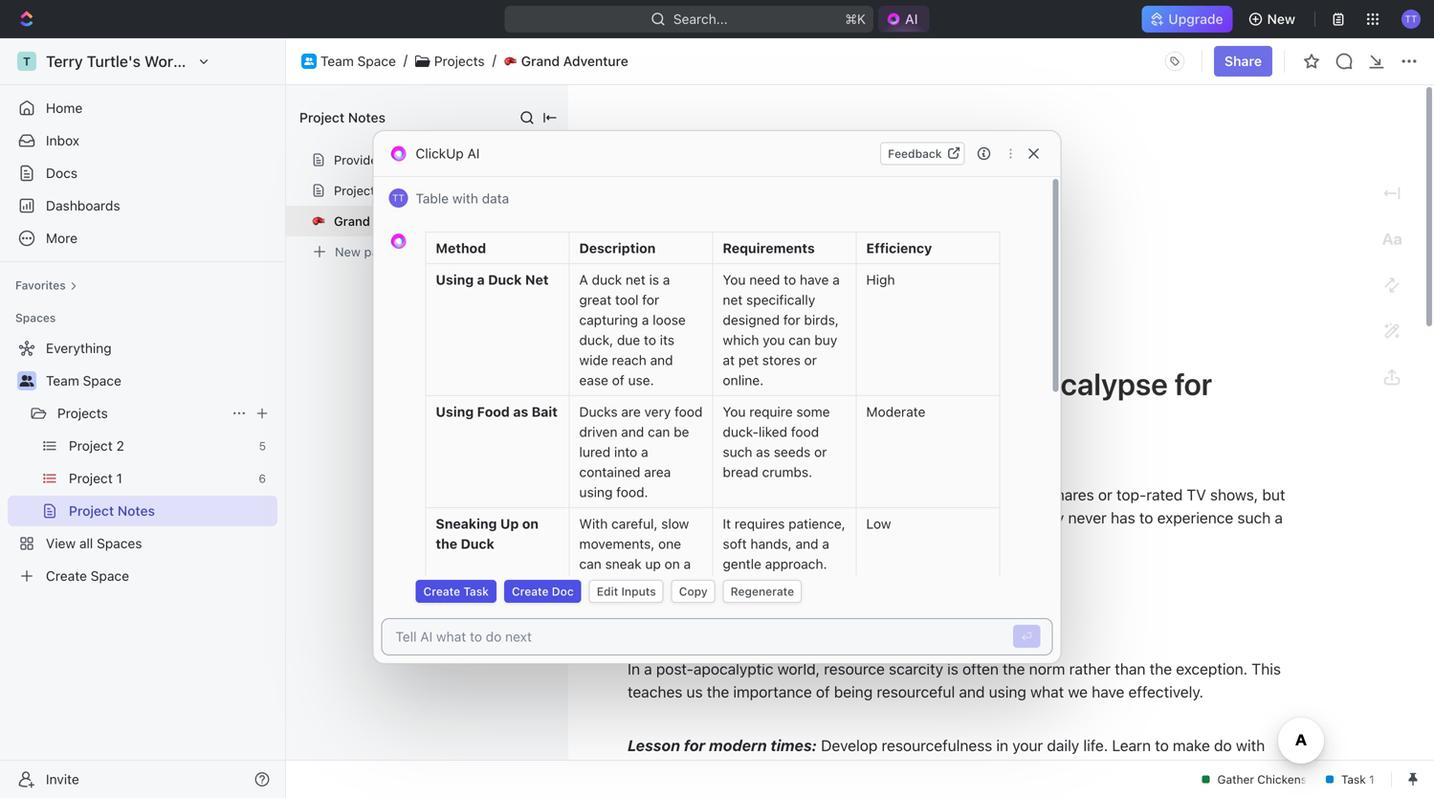 Task type: vqa. For each thing, say whether or not it's contained in the screenshot.


Task type: describe. For each thing, give the bounding box(es) containing it.
1 horizontal spatial at
[[825, 316, 837, 332]]

one
[[659, 536, 682, 552]]

our
[[948, 486, 971, 504]]

into
[[615, 444, 638, 460]]

duck inside with careful, slow movements, one can sneak up on a duck and grab it gently.
[[580, 576, 610, 592]]

food inside you require some duck-liked food such as seeds or bread crumbs.
[[791, 424, 820, 440]]

top-
[[1117, 486, 1147, 504]]

🥊 grand adventure
[[505, 53, 629, 69]]

the left norm
[[1003, 660, 1026, 678]]

1.
[[628, 596, 643, 623]]

catastrophe,
[[628, 532, 715, 550]]

movements,
[[580, 536, 655, 552]]

the up the lesson for modern times:
[[707, 683, 730, 701]]

gently.
[[580, 596, 621, 612]]

develop
[[821, 737, 878, 755]]

apocalyptic inside the post-apocalyptic world now exists only in our worst nightmares or top-rated tv shows, but it can teach us several life lessons. although we hope humanity never has to experience such a catastrophe, there's always something to learn.
[[696, 486, 776, 504]]

clickup
[[416, 146, 464, 161]]

shows,
[[1211, 486, 1259, 504]]

apocalyptic inside in a post-apocalyptic world, resource scarcity is often the norm rather than the exception. this teaches us the importance of being resourceful and using what we have effectively.
[[694, 660, 774, 678]]

using a duck net
[[436, 272, 549, 288]]

approach.
[[766, 556, 828, 572]]

patience,
[[789, 516, 846, 532]]

such inside you require some duck-liked food such as seeds or bread crumbs.
[[723, 444, 753, 460]]

duck inside a duck net is a great tool for capturing a loose duck, due to its wide reach and ease of use.
[[592, 272, 622, 288]]

do
[[1215, 737, 1233, 755]]

wide
[[580, 352, 609, 368]]

can inside you need to have a net specifically designed for birds, which you can buy at pet stores or online.
[[789, 332, 811, 348]]

for inside a duck net is a great tool for capturing a loose duck, due to its wide reach and ease of use.
[[643, 292, 660, 308]]

and inside 'it requires patience, soft hands, and a gentle approach.'
[[796, 536, 819, 552]]

driven
[[580, 424, 618, 440]]

in
[[628, 660, 640, 678]]

make
[[1174, 737, 1211, 755]]

invite
[[46, 772, 79, 787]]

it inside the post-apocalyptic world now exists only in our worst nightmares or top-rated tv shows, but it can teach us several life lessons. although we hope humanity never has to experience such a catastrophe, there's always something to learn.
[[628, 509, 637, 527]]

user group image
[[304, 57, 314, 65]]

using food as bait
[[436, 404, 558, 420]]

possible.
[[826, 760, 888, 778]]

and inside develop resourcefulness in your daily life. learn to make do with less and recycle as much as possible.
[[659, 760, 685, 778]]

ease
[[580, 372, 609, 388]]

moderate
[[867, 404, 926, 420]]

team space for the team space link for user group icon
[[46, 373, 121, 389]]

dashboards link
[[8, 190, 278, 221]]

updated:
[[722, 316, 779, 332]]

need
[[750, 272, 781, 288]]

you need to have a net specifically designed for birds, which you can buy at pet stores or online.
[[723, 272, 844, 388]]

for inside you need to have a net specifically designed for birds, which you can buy at pet stores or online.
[[784, 312, 801, 328]]

space for user group icon
[[83, 373, 121, 389]]

tt
[[393, 192, 405, 203]]

copy button
[[672, 580, 716, 603]]

team space for user group image's the team space link
[[321, 53, 396, 69]]

net inside a duck net is a great tool for capturing a loose duck, due to its wide reach and ease of use.
[[626, 272, 646, 288]]

of inside a duck net is a great tool for capturing a loose duck, due to its wide reach and ease of use.
[[612, 372, 625, 388]]

to inside a duck net is a great tool for capturing a loose duck, due to its wide reach and ease of use.
[[644, 332, 657, 348]]

2 vertical spatial adventure
[[743, 248, 928, 293]]

several
[[733, 509, 782, 527]]

up
[[501, 516, 519, 532]]

teach
[[670, 509, 709, 527]]

a inside 'it requires patience, soft hands, and a gentle approach.'
[[823, 536, 830, 552]]

life
[[786, 509, 807, 527]]

you
[[763, 332, 785, 348]]

using inside in a post-apocalyptic world, resource scarcity is often the norm rather than the exception. this teaches us the importance of being resourceful and using what we have effectively.
[[989, 683, 1027, 701]]

with inside develop resourcefulness in your daily life. learn to make do with less and recycle as much as possible.
[[1237, 737, 1266, 755]]

method
[[436, 240, 486, 256]]

have inside in a post-apocalyptic world, resource scarcity is often the norm rather than the exception. this teaches us the importance of being resourceful and using what we have effectively.
[[1092, 683, 1125, 701]]

soft
[[723, 536, 747, 552]]

inbox link
[[8, 125, 278, 156]]

norm
[[1030, 660, 1066, 678]]

a inside ducks are very food driven and can be lured into a contained area using food.
[[641, 444, 649, 460]]

create for create doc
[[512, 585, 549, 598]]

post- inside in a post-apocalyptic world, resource scarcity is often the norm rather than the exception. this teaches us the importance of being resourceful and using what we have effectively.
[[657, 660, 694, 678]]

upgrade
[[1169, 11, 1224, 27]]

page
[[364, 245, 393, 259]]

add
[[647, 224, 672, 240]]

team space link for user group icon
[[46, 366, 274, 396]]

lessons
[[685, 366, 800, 402]]

as down modern
[[743, 760, 759, 778]]

have inside you need to have a net specifically designed for birds, which you can buy at pet stores or online.
[[800, 272, 829, 288]]

1 horizontal spatial adventure
[[564, 53, 629, 69]]

can inside ducks are very food driven and can be lured into a contained area using food.
[[648, 424, 670, 440]]

rather
[[1070, 660, 1111, 678]]

learn.
[[917, 532, 956, 550]]

a
[[580, 272, 589, 288]]

create doc button
[[504, 580, 582, 603]]

team for the team space link for user group icon
[[46, 373, 79, 389]]

favorites button
[[8, 274, 85, 297]]

to down although
[[899, 532, 913, 550]]

tree inside "sidebar" navigation
[[8, 333, 278, 592]]

importance
[[734, 683, 812, 701]]

in inside develop resourcefulness in your daily life. learn to make do with less and recycle as much as possible.
[[997, 737, 1009, 755]]

of inside in a post-apocalyptic world, resource scarcity is often the norm rather than the exception. this teaches us the importance of being resourceful and using what we have effectively.
[[816, 683, 830, 701]]

is inside a duck net is a great tool for capturing a loose duck, due to its wide reach and ease of use.
[[650, 272, 660, 288]]

such inside the post-apocalyptic world now exists only in our worst nightmares or top-rated tv shows, but it can teach us several life lessons. although we hope humanity never has to experience such a catastrophe, there's always something to learn.
[[1238, 509, 1271, 527]]

resourceful
[[877, 683, 956, 701]]

high
[[867, 272, 896, 288]]

you for you require some duck-liked food such as seeds or bread crumbs.
[[723, 404, 746, 420]]

birds,
[[805, 312, 839, 328]]

favorites
[[15, 279, 66, 292]]

exists
[[855, 486, 895, 504]]

project for project 2
[[334, 183, 375, 198]]

lesson for modern times:
[[628, 737, 817, 755]]

net
[[525, 272, 549, 288]]

0 vertical spatial grand
[[521, 53, 560, 69]]

teaches
[[628, 683, 683, 701]]

resourcefulness
[[648, 596, 828, 623]]

a inside in a post-apocalyptic world, resource scarcity is often the norm rather than the exception. this teaches us the importance of being resourceful and using what we have effectively.
[[644, 660, 653, 678]]

last
[[692, 316, 718, 332]]

much
[[763, 760, 802, 778]]

a inside you need to have a net specifically designed for birds, which you can buy at pet stores or online.
[[833, 272, 840, 288]]

doc
[[552, 585, 574, 598]]

your
[[1013, 737, 1044, 755]]

us inside the post-apocalyptic world now exists only in our worst nightmares or top-rated tv shows, but it can teach us several life lessons. although we hope humanity never has to experience such a catastrophe, there's always something to learn.
[[713, 509, 729, 527]]

ducks are very food driven and can be lured into a contained area using food.
[[580, 404, 707, 500]]

only
[[899, 486, 928, 504]]

home
[[46, 100, 83, 116]]

up
[[646, 556, 661, 572]]

post-
[[930, 366, 1005, 402]]

edit
[[597, 585, 619, 598]]

and inside with careful, slow movements, one can sneak up on a duck and grab it gently.
[[613, 576, 637, 592]]

1. resourcefulness
[[628, 596, 828, 623]]

project notes
[[300, 110, 386, 125]]

🥊
[[505, 54, 517, 68]]

⏎ button
[[1014, 625, 1041, 648]]

effectively.
[[1129, 683, 1204, 701]]

⏎
[[1021, 630, 1033, 643]]

projects link for user group image's the team space link
[[434, 53, 485, 69]]

feedback button
[[881, 142, 965, 165]]

learn
[[1113, 737, 1152, 755]]

or inside you need to have a net specifically designed for birds, which you can buy at pet stores or online.
[[805, 352, 817, 368]]

description
[[580, 240, 656, 256]]

worst
[[975, 486, 1013, 504]]

create for create task
[[424, 585, 461, 598]]

as inside you require some duck-liked food such as seeds or bread crumbs.
[[756, 444, 771, 460]]

and inside a duck net is a great tool for capturing a loose duck, due to its wide reach and ease of use.
[[650, 352, 674, 368]]

can inside the post-apocalyptic world now exists only in our worst nightmares or top-rated tv shows, but it can teach us several life lessons. although we hope humanity never has to experience such a catastrophe, there's always something to learn.
[[641, 509, 666, 527]]

online.
[[723, 372, 764, 388]]

its
[[660, 332, 675, 348]]

on inside sneaking up on the duck
[[522, 516, 539, 532]]

world
[[780, 486, 818, 504]]

for inside life lessons from the post-apocalypse for modern times
[[1175, 366, 1213, 402]]

we inside the post-apocalyptic world now exists only in our worst nightmares or top-rated tv shows, but it can teach us several life lessons. although we hope humanity never has to experience such a catastrophe, there's always something to learn.
[[938, 509, 958, 527]]

at inside you need to have a net specifically designed for birds, which you can buy at pet stores or online.
[[723, 352, 735, 368]]

humanity
[[1001, 509, 1065, 527]]

designed
[[723, 312, 780, 328]]

1 vertical spatial grand adventure
[[626, 248, 928, 293]]



Task type: locate. For each thing, give the bounding box(es) containing it.
careful,
[[612, 516, 658, 532]]

we inside in a post-apocalyptic world, resource scarcity is often the norm rather than the exception. this teaches us the importance of being resourceful and using what we have effectively.
[[1069, 683, 1088, 701]]

to right has
[[1140, 509, 1154, 527]]

1 horizontal spatial on
[[665, 556, 680, 572]]

on inside with careful, slow movements, one can sneak up on a duck and grab it gently.
[[665, 556, 680, 572]]

0 horizontal spatial grand adventure
[[334, 214, 435, 228]]

adventure
[[564, 53, 629, 69], [374, 214, 435, 228], [743, 248, 928, 293]]

requirements
[[723, 240, 815, 256]]

resourcefulness
[[882, 737, 993, 755]]

such down "but"
[[1238, 509, 1271, 527]]

1 vertical spatial adventure
[[374, 214, 435, 228]]

as down liked
[[756, 444, 771, 460]]

0 vertical spatial projects link
[[434, 53, 485, 69]]

task
[[464, 585, 489, 598]]

food.
[[617, 484, 649, 500]]

0 horizontal spatial space
[[83, 373, 121, 389]]

can down very
[[648, 424, 670, 440]]

bait
[[532, 404, 558, 420]]

or left top-
[[1099, 486, 1113, 504]]

0 vertical spatial us
[[713, 509, 729, 527]]

project
[[300, 110, 345, 125], [334, 183, 375, 198]]

1 vertical spatial it
[[672, 576, 680, 592]]

and inside ducks are very food driven and can be lured into a contained area using food.
[[621, 424, 645, 440]]

1 horizontal spatial new
[[1268, 11, 1296, 27]]

add comment
[[647, 224, 733, 240]]

1 vertical spatial grand
[[334, 214, 370, 228]]

0 horizontal spatial grand
[[334, 214, 370, 228]]

regenerate button
[[723, 580, 802, 603]]

apocalyptic down bread
[[696, 486, 776, 504]]

or inside the post-apocalyptic world now exists only in our worst nightmares or top-rated tv shows, but it can teach us several life lessons. although we hope humanity never has to experience such a catastrophe, there's always something to learn.
[[1099, 486, 1113, 504]]

0 vertical spatial of
[[612, 372, 625, 388]]

experience
[[1158, 509, 1234, 527]]

1 vertical spatial using
[[436, 404, 474, 420]]

new inside button
[[1268, 11, 1296, 27]]

can down the
[[641, 509, 666, 527]]

using
[[580, 484, 613, 500], [989, 683, 1027, 701]]

from
[[807, 366, 871, 402]]

life lessons from the post-apocalypse for modern times
[[628, 366, 1220, 448]]

us up soft
[[713, 509, 729, 527]]

0 horizontal spatial at
[[723, 352, 735, 368]]

but
[[1263, 486, 1286, 504]]

1 vertical spatial apocalyptic
[[694, 660, 774, 678]]

1 vertical spatial in
[[997, 737, 1009, 755]]

lessons.
[[811, 509, 867, 527]]

project left the 2
[[334, 183, 375, 198]]

with left data
[[453, 190, 478, 206]]

1 create from the left
[[424, 585, 461, 598]]

have down rather
[[1092, 683, 1125, 701]]

1 vertical spatial using
[[989, 683, 1027, 701]]

1 horizontal spatial is
[[948, 660, 959, 678]]

at left 5:28 on the top right of page
[[825, 316, 837, 332]]

0 horizontal spatial in
[[932, 486, 944, 504]]

to left make
[[1156, 737, 1170, 755]]

lured
[[580, 444, 611, 460]]

sneak
[[606, 556, 642, 572]]

1 vertical spatial space
[[83, 373, 121, 389]]

0 vertical spatial space
[[358, 53, 396, 69]]

0 vertical spatial post-
[[659, 486, 696, 504]]

liked
[[759, 424, 788, 440]]

projects for projects link for the team space link for user group icon
[[57, 405, 108, 421]]

now
[[822, 486, 851, 504]]

something
[[822, 532, 895, 550]]

food inside ducks are very food driven and can be lured into a contained area using food.
[[675, 404, 703, 420]]

a down patience,
[[823, 536, 830, 552]]

and down its
[[650, 352, 674, 368]]

a down method
[[477, 272, 485, 288]]

or down buy
[[805, 352, 817, 368]]

team space link
[[321, 53, 396, 69], [46, 366, 274, 396]]

2
[[379, 183, 386, 198]]

adventure right 🥊 on the left of the page
[[564, 53, 629, 69]]

sneaking up on the duck
[[436, 516, 542, 552]]

grab
[[640, 576, 668, 592]]

using inside ducks are very food driven and can be lured into a contained area using food.
[[580, 484, 613, 500]]

team space link for user group image
[[321, 53, 396, 69]]

regenerate
[[731, 585, 795, 598]]

using left food
[[436, 404, 474, 420]]

create task
[[424, 585, 489, 598]]

being
[[834, 683, 873, 701]]

1 vertical spatial post-
[[657, 660, 694, 678]]

what
[[1031, 683, 1065, 701]]

us inside in a post-apocalyptic world, resource scarcity is often the norm rather than the exception. this teaches us the importance of being resourceful and using what we have effectively.
[[687, 683, 703, 701]]

1 vertical spatial we
[[1069, 683, 1088, 701]]

2 horizontal spatial grand
[[626, 248, 735, 293]]

such up bread
[[723, 444, 753, 460]]

tree
[[8, 333, 278, 592]]

at left pet at the top of the page
[[723, 352, 735, 368]]

daily
[[1048, 737, 1080, 755]]

spaces
[[15, 311, 56, 325]]

duck inside sneaking up on the duck
[[461, 536, 495, 552]]

1 horizontal spatial we
[[1069, 683, 1088, 701]]

1 vertical spatial new
[[335, 245, 361, 259]]

0 vertical spatial adventure
[[564, 53, 629, 69]]

is left often at the right of page
[[948, 660, 959, 678]]

a up 'copy' button
[[684, 556, 691, 572]]

duck up "great"
[[592, 272, 622, 288]]

last updated: today at 5:28 pm
[[692, 316, 894, 332]]

low
[[867, 516, 892, 532]]

tree containing team space
[[8, 333, 278, 592]]

0 horizontal spatial team
[[46, 373, 79, 389]]

post- up teaches
[[657, 660, 694, 678]]

1 vertical spatial have
[[1092, 683, 1125, 701]]

0 vertical spatial using
[[436, 272, 474, 288]]

is inside in a post-apocalyptic world, resource scarcity is often the norm rather than the exception. this teaches us the importance of being resourceful and using what we have effectively.
[[948, 660, 959, 678]]

have up specifically
[[800, 272, 829, 288]]

0 vertical spatial have
[[800, 272, 829, 288]]

1 vertical spatial of
[[816, 683, 830, 701]]

or inside you require some duck-liked food such as seeds or bread crumbs.
[[815, 444, 827, 460]]

1 vertical spatial team space
[[46, 373, 121, 389]]

project for project notes
[[300, 110, 345, 125]]

to inside develop resourcefulness in your daily life. learn to make do with less and recycle as much as possible.
[[1156, 737, 1170, 755]]

always
[[771, 532, 818, 550]]

0 vertical spatial new
[[1268, 11, 1296, 27]]

team right user group image
[[321, 53, 354, 69]]

as down times:
[[806, 760, 822, 778]]

can right you
[[789, 332, 811, 348]]

grand down add comment
[[626, 248, 735, 293]]

2 horizontal spatial adventure
[[743, 248, 928, 293]]

ai
[[468, 146, 480, 161]]

⌘k
[[846, 11, 866, 27]]

space
[[358, 53, 396, 69], [83, 373, 121, 389]]

1 vertical spatial with
[[1237, 737, 1266, 755]]

create left doc
[[512, 585, 549, 598]]

1 horizontal spatial it
[[672, 576, 680, 592]]

1 horizontal spatial of
[[816, 683, 830, 701]]

0 vertical spatial project
[[300, 110, 345, 125]]

there's
[[719, 532, 767, 550]]

a up loose
[[663, 272, 670, 288]]

rated
[[1147, 486, 1183, 504]]

1 vertical spatial projects
[[57, 405, 108, 421]]

share
[[1225, 53, 1263, 69]]

in left our
[[932, 486, 944, 504]]

adventure up birds,
[[743, 248, 928, 293]]

can inside with careful, slow movements, one can sneak up on a duck and grab it gently.
[[580, 556, 602, 572]]

1 vertical spatial or
[[815, 444, 827, 460]]

a up birds,
[[833, 272, 840, 288]]

of left the being
[[816, 683, 830, 701]]

1 vertical spatial projects link
[[57, 398, 224, 429]]

team space inside "sidebar" navigation
[[46, 373, 121, 389]]

you inside you need to have a net specifically designed for birds, which you can buy at pet stores or online.
[[723, 272, 746, 288]]

grand adventure down tt
[[334, 214, 435, 228]]

it
[[723, 516, 731, 532]]

0 horizontal spatial we
[[938, 509, 958, 527]]

0 vertical spatial duck
[[488, 272, 522, 288]]

0 horizontal spatial food
[[675, 404, 703, 420]]

duck down "sneaking"
[[461, 536, 495, 552]]

0 horizontal spatial us
[[687, 683, 703, 701]]

0 horizontal spatial team space
[[46, 373, 121, 389]]

team space right user group image
[[321, 53, 396, 69]]

we down rather
[[1069, 683, 1088, 701]]

0 horizontal spatial team space link
[[46, 366, 274, 396]]

projects for user group image's the team space link's projects link
[[434, 53, 485, 69]]

duck up gently.
[[580, 576, 610, 592]]

create task button
[[416, 580, 497, 603]]

copy
[[679, 585, 708, 598]]

0 horizontal spatial it
[[628, 509, 637, 527]]

can
[[789, 332, 811, 348], [648, 424, 670, 440], [641, 509, 666, 527], [580, 556, 602, 572]]

world,
[[778, 660, 820, 678]]

and down are
[[621, 424, 645, 440]]

in inside the post-apocalyptic world now exists only in our worst nightmares or top-rated tv shows, but it can teach us several life lessons. although we hope humanity never has to experience such a catastrophe, there's always something to learn.
[[932, 486, 944, 504]]

sidebar navigation
[[0, 38, 286, 798]]

new for new page
[[335, 245, 361, 259]]

table
[[416, 190, 449, 206]]

new
[[1268, 11, 1296, 27], [335, 245, 361, 259]]

contained
[[580, 464, 641, 480]]

with
[[580, 516, 608, 532]]

with
[[453, 190, 478, 206], [1237, 737, 1266, 755]]

1 horizontal spatial create
[[512, 585, 549, 598]]

duck-
[[723, 424, 759, 440]]

we down our
[[938, 509, 958, 527]]

1 using from the top
[[436, 272, 474, 288]]

with careful, slow movements, one can sneak up on a duck and grab it gently.
[[580, 516, 695, 612]]

us right teaches
[[687, 683, 703, 701]]

edit inputs button
[[589, 580, 664, 603]]

2 using from the top
[[436, 404, 474, 420]]

grand adventure up 'designed'
[[626, 248, 928, 293]]

0 vertical spatial using
[[580, 484, 613, 500]]

1 vertical spatial at
[[723, 352, 735, 368]]

using down contained on the left of page
[[580, 484, 613, 500]]

0 horizontal spatial have
[[800, 272, 829, 288]]

it inside with careful, slow movements, one can sneak up on a duck and grab it gently.
[[672, 576, 680, 592]]

1 vertical spatial duck
[[461, 536, 495, 552]]

a left loose
[[642, 312, 649, 328]]

and down "lesson"
[[659, 760, 685, 778]]

0 vertical spatial team space
[[321, 53, 396, 69]]

on right 'up'
[[522, 516, 539, 532]]

a inside the post-apocalyptic world now exists only in our worst nightmares or top-rated tv shows, but it can teach us several life lessons. although we hope humanity never has to experience such a catastrophe, there's always something to learn.
[[1275, 509, 1284, 527]]

new page
[[335, 245, 393, 259]]

0 horizontal spatial create
[[424, 585, 461, 598]]

exception.
[[1177, 660, 1248, 678]]

search...
[[674, 11, 728, 27]]

hope
[[962, 509, 997, 527]]

1 horizontal spatial net
[[723, 292, 743, 308]]

as left bait
[[513, 404, 529, 420]]

create inside button
[[424, 585, 461, 598]]

in
[[932, 486, 944, 504], [997, 737, 1009, 755]]

it right grab
[[672, 576, 680, 592]]

net up tool
[[626, 272, 646, 288]]

duck left the net
[[488, 272, 522, 288]]

0 horizontal spatial new
[[335, 245, 361, 259]]

times
[[742, 412, 826, 448]]

0 vertical spatial team
[[321, 53, 354, 69]]

and down sneak
[[613, 576, 637, 592]]

0 vertical spatial projects
[[434, 53, 485, 69]]

1 horizontal spatial team
[[321, 53, 354, 69]]

1 horizontal spatial food
[[791, 424, 820, 440]]

hands,
[[751, 536, 792, 552]]

you
[[723, 272, 746, 288], [723, 404, 746, 420]]

food down some
[[791, 424, 820, 440]]

0 vertical spatial duck
[[592, 272, 622, 288]]

you for you need to have a net specifically designed for birds, which you can buy at pet stores or online.
[[723, 272, 746, 288]]

1 you from the top
[[723, 272, 746, 288]]

a down "but"
[[1275, 509, 1284, 527]]

2 you from the top
[[723, 404, 746, 420]]

1 vertical spatial team
[[46, 373, 79, 389]]

0 vertical spatial is
[[650, 272, 660, 288]]

0 horizontal spatial with
[[453, 190, 478, 206]]

post- up teach
[[659, 486, 696, 504]]

0 horizontal spatial on
[[522, 516, 539, 532]]

duck,
[[580, 332, 614, 348]]

using down method
[[436, 272, 474, 288]]

net inside you need to have a net specifically designed for birds, which you can buy at pet stores or online.
[[723, 292, 743, 308]]

1 horizontal spatial team space link
[[321, 53, 396, 69]]

using for using a duck net
[[436, 272, 474, 288]]

a right into on the left bottom
[[641, 444, 649, 460]]

to inside you need to have a net specifically designed for birds, which you can buy at pet stores or online.
[[784, 272, 797, 288]]

new left 'page'
[[335, 245, 361, 259]]

upgrade link
[[1142, 6, 1234, 33]]

post- inside the post-apocalyptic world now exists only in our worst nightmares or top-rated tv shows, but it can teach us several life lessons. although we hope humanity never has to experience such a catastrophe, there's always something to learn.
[[659, 486, 696, 504]]

0 horizontal spatial such
[[723, 444, 753, 460]]

have
[[800, 272, 829, 288], [1092, 683, 1125, 701]]

food up be
[[675, 404, 703, 420]]

to left its
[[644, 332, 657, 348]]

you up duck-
[[723, 404, 746, 420]]

0 horizontal spatial of
[[612, 372, 625, 388]]

in left "your"
[[997, 737, 1009, 755]]

recycle
[[689, 760, 739, 778]]

0 vertical spatial with
[[453, 190, 478, 206]]

net up 'designed'
[[723, 292, 743, 308]]

space for user group image
[[358, 53, 396, 69]]

1 horizontal spatial us
[[713, 509, 729, 527]]

using for using food as bait
[[436, 404, 474, 420]]

to up specifically
[[784, 272, 797, 288]]

grand right 🥊 on the left of the page
[[521, 53, 560, 69]]

1 horizontal spatial such
[[1238, 509, 1271, 527]]

0 vertical spatial net
[[626, 272, 646, 288]]

0 horizontal spatial adventure
[[374, 214, 435, 228]]

using down often at the right of page
[[989, 683, 1027, 701]]

project left notes
[[300, 110, 345, 125]]

1 horizontal spatial grand
[[521, 53, 560, 69]]

is up loose
[[650, 272, 660, 288]]

the inside life lessons from the post-apocalypse for modern times
[[878, 366, 923, 402]]

it down the
[[628, 509, 637, 527]]

a
[[477, 272, 485, 288], [663, 272, 670, 288], [833, 272, 840, 288], [642, 312, 649, 328], [641, 444, 649, 460], [1275, 509, 1284, 527], [823, 536, 830, 552], [684, 556, 691, 572], [644, 660, 653, 678]]

projects link for the team space link for user group icon
[[57, 398, 224, 429]]

a right 'in'
[[644, 660, 653, 678]]

space inside "sidebar" navigation
[[83, 373, 121, 389]]

0 horizontal spatial is
[[650, 272, 660, 288]]

a inside with careful, slow movements, one can sneak up on a duck and grab it gently.
[[684, 556, 691, 572]]

create left task on the bottom
[[424, 585, 461, 598]]

1 vertical spatial such
[[1238, 509, 1271, 527]]

resource
[[824, 660, 885, 678]]

the up moderate
[[878, 366, 923, 402]]

tv
[[1187, 486, 1207, 504]]

1 horizontal spatial projects link
[[434, 53, 485, 69]]

1 horizontal spatial have
[[1092, 683, 1125, 701]]

create inside "button"
[[512, 585, 549, 598]]

grand down the project 2
[[334, 214, 370, 228]]

new for new
[[1268, 11, 1296, 27]]

2 create from the left
[[512, 585, 549, 598]]

of left use.
[[612, 372, 625, 388]]

with right "do"
[[1237, 737, 1266, 755]]

1 vertical spatial on
[[665, 556, 680, 572]]

0 vertical spatial in
[[932, 486, 944, 504]]

0 vertical spatial at
[[825, 316, 837, 332]]

adventure down tt
[[374, 214, 435, 228]]

seeds
[[774, 444, 811, 460]]

1 horizontal spatial projects
[[434, 53, 485, 69]]

you left need
[[723, 272, 746, 288]]

team right user group icon
[[46, 373, 79, 389]]

and down patience,
[[796, 536, 819, 552]]

or right seeds
[[815, 444, 827, 460]]

can up edit
[[580, 556, 602, 572]]

0 vertical spatial apocalyptic
[[696, 486, 776, 504]]

Tell AI what to do next text field
[[396, 627, 1001, 647]]

lesson
[[628, 737, 681, 755]]

and down often at the right of page
[[960, 683, 985, 701]]

food
[[675, 404, 703, 420], [791, 424, 820, 440]]

team for user group image's the team space link
[[321, 53, 354, 69]]

the down "sneaking"
[[436, 536, 458, 552]]

sneaking
[[436, 516, 497, 532]]

0 vertical spatial team space link
[[321, 53, 396, 69]]

1 vertical spatial is
[[948, 660, 959, 678]]

pet
[[739, 352, 759, 368]]

apocalyptic up the importance in the bottom of the page
[[694, 660, 774, 678]]

projects inside tree
[[57, 405, 108, 421]]

the up effectively. at the bottom right
[[1150, 660, 1173, 678]]

space up notes
[[358, 53, 396, 69]]

team space right user group icon
[[46, 373, 121, 389]]

on right up at the bottom left of page
[[665, 556, 680, 572]]

require
[[750, 404, 793, 420]]

space right user group icon
[[83, 373, 121, 389]]

2 vertical spatial grand
[[626, 248, 735, 293]]

gentle
[[723, 556, 762, 572]]

new right upgrade
[[1268, 11, 1296, 27]]

1 horizontal spatial with
[[1237, 737, 1266, 755]]

1 vertical spatial project
[[334, 183, 375, 198]]

the inside sneaking up on the duck
[[436, 536, 458, 552]]

user group image
[[20, 375, 34, 387]]

0 horizontal spatial projects
[[57, 405, 108, 421]]

team inside "sidebar" navigation
[[46, 373, 79, 389]]

1 vertical spatial net
[[723, 292, 743, 308]]

0 vertical spatial or
[[805, 352, 817, 368]]

and inside in a post-apocalyptic world, resource scarcity is often the norm rather than the exception. this teaches us the importance of being resourceful and using what we have effectively.
[[960, 683, 985, 701]]

1 vertical spatial duck
[[580, 576, 610, 592]]

less
[[628, 760, 655, 778]]

you inside you require some duck-liked food such as seeds or bread crumbs.
[[723, 404, 746, 420]]

1 vertical spatial team space link
[[46, 366, 274, 396]]

are
[[622, 404, 641, 420]]

reach
[[612, 352, 647, 368]]

duck
[[488, 272, 522, 288], [461, 536, 495, 552]]



